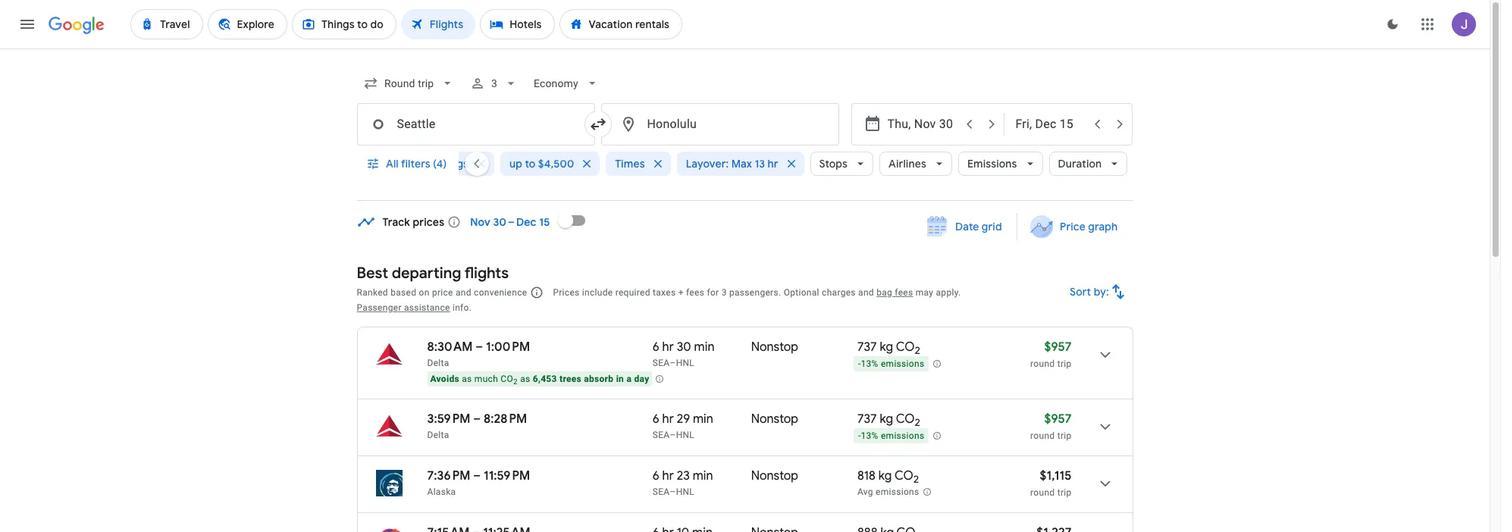 Task type: describe. For each thing, give the bounding box(es) containing it.
11:59 pm
[[484, 469, 530, 484]]

957 US dollars text field
[[1044, 340, 1072, 355]]

round for 6 hr 29 min
[[1031, 431, 1055, 441]]

round for 6 hr 23 min
[[1031, 488, 1055, 498]]

2 bags
[[436, 157, 469, 171]]

learn more about tracked prices image
[[448, 215, 461, 229]]

swap origin and destination. image
[[589, 115, 607, 133]]

hr for 6 hr 23 min
[[662, 469, 674, 484]]

times button
[[606, 146, 671, 182]]

6 hr 23 min sea – hnl
[[653, 469, 713, 497]]

– inside 6 hr 23 min sea – hnl
[[670, 487, 676, 497]]

737 for 6 hr 29 min
[[858, 412, 877, 427]]

hr for 6 hr 30 min
[[662, 340, 674, 355]]

avoids
[[430, 374, 460, 384]]

emissions button
[[959, 146, 1043, 182]]

7:36 pm
[[427, 469, 471, 484]]

nonstop flight. element for 6 hr 29 min
[[751, 412, 798, 429]]

-13% emissions for 6 hr 30 min
[[858, 359, 925, 369]]

round for 6 hr 30 min
[[1031, 359, 1055, 369]]

sea for 6 hr 23 min
[[653, 487, 670, 497]]

bag fees button
[[877, 287, 913, 298]]

flight details. leaves seattle-tacoma international airport at 7:36 pm on thursday, november 30 and arrives at daniel k. inouye international airport at 11:59 pm on thursday, november 30. image
[[1087, 466, 1123, 502]]

trip for 6 hr 29 min
[[1058, 431, 1072, 441]]

nonstop flight. element for 6 hr 30 min
[[751, 340, 798, 357]]

absorb
[[584, 374, 614, 384]]

nonstop for 6 hr 30 min
[[751, 340, 798, 355]]

2 as from the left
[[520, 374, 530, 384]]

737 for 6 hr 30 min
[[858, 340, 877, 355]]

passengers.
[[729, 287, 781, 298]]

ranked based on price and convenience
[[357, 287, 527, 298]]

sea for 6 hr 29 min
[[653, 430, 670, 441]]

1227 US dollars text field
[[1037, 525, 1072, 532]]

2 vertical spatial emissions
[[876, 487, 919, 498]]

avg
[[858, 487, 873, 498]]

previous image
[[459, 146, 495, 182]]

co for 6 hr 23 min
[[895, 469, 914, 484]]

sea for 6 hr 30 min
[[653, 358, 670, 369]]

– inside 6 hr 30 min sea – hnl
[[670, 358, 676, 369]]

737 kg co 2 for 6 hr 30 min
[[858, 340, 920, 357]]

stops button
[[810, 146, 874, 182]]

trees
[[560, 374, 582, 384]]

all
[[386, 157, 398, 171]]

up to $4,500 button
[[501, 146, 600, 182]]

airlines button
[[880, 146, 952, 182]]

best
[[357, 264, 388, 283]]

co for 6 hr 29 min
[[896, 412, 915, 427]]

4 nonstop flight. element from the top
[[751, 525, 798, 532]]

– inside 8:30 am – 1:00 pm delta
[[476, 340, 483, 355]]

flight details. leaves seattle-tacoma international airport at 8:30 am on thursday, november 30 and arrives at daniel k. inouye international airport at 1:00 pm on thursday, november 30. image
[[1087, 337, 1123, 373]]

hnl for 29
[[676, 430, 695, 441]]

2 bags button
[[427, 152, 494, 176]]

3 button
[[464, 65, 525, 102]]

Arrival time: 11:59 PM. text field
[[484, 469, 530, 484]]

kg for 6 hr 23 min
[[879, 469, 892, 484]]

co inside avoids as much co 2 as 6,453 trees absorb in a day
[[501, 374, 513, 384]]

(4)
[[433, 157, 447, 171]]

2 for 6 hr 30 min
[[915, 344, 920, 357]]

Departure time: 7:36 PM. text field
[[427, 469, 471, 484]]

much
[[475, 374, 498, 384]]

and inside prices include required taxes + fees for 3 passengers. optional charges and bag fees may apply. passenger assistance
[[858, 287, 874, 298]]

prices
[[553, 287, 580, 298]]

airlines
[[889, 157, 927, 171]]

all filters (4) button
[[357, 146, 459, 182]]

13% for 6 hr 29 min
[[861, 431, 879, 441]]

price graph
[[1060, 220, 1118, 234]]

hr inside popup button
[[768, 157, 778, 171]]

Departure time: 7:15 AM. text field
[[427, 525, 470, 532]]

818
[[858, 469, 876, 484]]

$1,115
[[1040, 469, 1072, 484]]

optional
[[784, 287, 820, 298]]

times
[[615, 157, 645, 171]]

$957 round trip for 6 hr 30 min
[[1031, 340, 1072, 369]]

avg emissions
[[858, 487, 919, 498]]

price
[[1060, 220, 1086, 234]]

total duration 6 hr 10 min. element
[[653, 525, 751, 532]]

prices
[[413, 215, 445, 229]]

hr for 6 hr 29 min
[[662, 412, 674, 427]]

none search field containing all filters (4)
[[357, 65, 1133, 201]]

1:00 pm
[[486, 340, 530, 355]]

nonstop flight. element for 6 hr 23 min
[[751, 469, 798, 486]]

avoids as much co 2 as 6,453 trees absorb in a day
[[430, 374, 649, 386]]

trip for 6 hr 30 min
[[1058, 359, 1072, 369]]

best departing flights main content
[[357, 202, 1133, 532]]

track prices
[[383, 215, 445, 229]]

– inside 7:36 pm – 11:59 pm alaska
[[473, 469, 481, 484]]

a
[[627, 374, 632, 384]]

on
[[419, 287, 430, 298]]

min for 6 hr 30 min
[[694, 340, 715, 355]]

max
[[731, 157, 752, 171]]

3:59 pm – 8:28 pm delta
[[427, 412, 527, 441]]

to
[[525, 157, 536, 171]]

taxes
[[653, 287, 676, 298]]

include
[[582, 287, 613, 298]]

passenger
[[357, 303, 402, 313]]

price
[[432, 287, 453, 298]]

apply.
[[936, 287, 961, 298]]

6 for 6 hr 29 min
[[653, 412, 660, 427]]

Departure text field
[[888, 104, 957, 145]]

prices include required taxes + fees for 3 passengers. optional charges and bag fees may apply. passenger assistance
[[357, 287, 961, 313]]

may
[[916, 287, 934, 298]]

13% for 6 hr 30 min
[[861, 359, 879, 369]]

departing
[[392, 264, 461, 283]]

nonstop for 6 hr 23 min
[[751, 469, 798, 484]]

loading results progress bar
[[0, 49, 1490, 52]]

delta for 8:30 am
[[427, 358, 449, 369]]

total duration 6 hr 29 min. element
[[653, 412, 751, 429]]

best departing flights
[[357, 264, 509, 283]]

- for 6 hr 29 min
[[858, 431, 861, 441]]

1 and from the left
[[456, 287, 472, 298]]

2 for 6 hr 23 min
[[914, 473, 919, 486]]

required
[[615, 287, 650, 298]]

co for 6 hr 30 min
[[896, 340, 915, 355]]

track
[[383, 215, 410, 229]]

grid
[[982, 220, 1002, 234]]

duration
[[1058, 157, 1102, 171]]

in
[[616, 374, 624, 384]]

nonstop for 6 hr 29 min
[[751, 412, 798, 427]]

by:
[[1094, 285, 1109, 299]]

3:59 pm
[[427, 412, 471, 427]]

avoids as much co2 as 6453 trees absorb in a day. learn more about this calculation. image
[[656, 375, 665, 384]]

price graph button
[[1021, 213, 1130, 240]]



Task type: locate. For each thing, give the bounding box(es) containing it.
3 trip from the top
[[1058, 488, 1072, 498]]

– down total duration 6 hr 29 min. element
[[670, 430, 676, 441]]

2 737 from the top
[[858, 412, 877, 427]]

2 inside avoids as much co 2 as 6,453 trees absorb in a day
[[513, 378, 518, 386]]

6 left the 30
[[653, 340, 660, 355]]

sort
[[1070, 285, 1091, 299]]

hr inside 6 hr 30 min sea – hnl
[[662, 340, 674, 355]]

trip down $1,115
[[1058, 488, 1072, 498]]

$957 round trip up $1,115
[[1031, 412, 1072, 441]]

2 $957 round trip from the top
[[1031, 412, 1072, 441]]

1115 US dollars text field
[[1040, 469, 1072, 484]]

0 vertical spatial emissions
[[881, 359, 925, 369]]

2 - from the top
[[858, 431, 861, 441]]

all filters (4)
[[386, 157, 447, 171]]

sea down total duration 6 hr 23 min. element
[[653, 487, 670, 497]]

3 6 from the top
[[653, 469, 660, 484]]

min inside 6 hr 30 min sea – hnl
[[694, 340, 715, 355]]

2 vertical spatial round
[[1031, 488, 1055, 498]]

0 horizontal spatial and
[[456, 287, 472, 298]]

2 vertical spatial hnl
[[676, 487, 695, 497]]

bags
[[444, 157, 469, 171]]

as left much
[[462, 374, 472, 384]]

delta inside 3:59 pm – 8:28 pm delta
[[427, 430, 449, 441]]

6 for 6 hr 30 min
[[653, 340, 660, 355]]

30 – dec
[[493, 215, 537, 229]]

2 13% from the top
[[861, 431, 879, 441]]

kg for 6 hr 29 min
[[880, 412, 893, 427]]

1 737 kg co 2 from the top
[[858, 340, 920, 357]]

– right 7:36 pm
[[473, 469, 481, 484]]

0 vertical spatial 737
[[858, 340, 877, 355]]

co up 818 kg co 2
[[896, 412, 915, 427]]

0 vertical spatial 6
[[653, 340, 660, 355]]

sea up avoids as much co2 as 6453 trees absorb in a day. learn more about this calculation. icon
[[653, 358, 670, 369]]

737 kg co 2
[[858, 340, 920, 357], [858, 412, 920, 429]]

6
[[653, 340, 660, 355], [653, 412, 660, 427], [653, 469, 660, 484]]

1 vertical spatial trip
[[1058, 431, 1072, 441]]

3 sea from the top
[[653, 487, 670, 497]]

6 hr 30 min sea – hnl
[[653, 340, 715, 369]]

0 vertical spatial -13% emissions
[[858, 359, 925, 369]]

1 vertical spatial 737
[[858, 412, 877, 427]]

alaska
[[427, 487, 456, 497]]

1 vertical spatial -
[[858, 431, 861, 441]]

7:36 pm – 11:59 pm alaska
[[427, 469, 530, 497]]

sea inside 6 hr 29 min sea – hnl
[[653, 430, 670, 441]]

sea inside 6 hr 23 min sea – hnl
[[653, 487, 670, 497]]

min inside 6 hr 23 min sea – hnl
[[693, 469, 713, 484]]

2 trip from the top
[[1058, 431, 1072, 441]]

2 vertical spatial min
[[693, 469, 713, 484]]

None text field
[[601, 103, 839, 146]]

1 nonstop from the top
[[751, 340, 798, 355]]

passenger assistance button
[[357, 303, 450, 313]]

kg up avg emissions
[[879, 469, 892, 484]]

convenience
[[474, 287, 527, 298]]

date
[[955, 220, 979, 234]]

30
[[677, 340, 691, 355]]

1 6 from the top
[[653, 340, 660, 355]]

None search field
[[357, 65, 1133, 201]]

min for 6 hr 23 min
[[693, 469, 713, 484]]

– down total duration 6 hr 23 min. element
[[670, 487, 676, 497]]

1 vertical spatial sea
[[653, 430, 670, 441]]

2 left bags
[[436, 157, 442, 171]]

6,453
[[533, 374, 557, 384]]

layover: max 13 hr button
[[677, 146, 804, 182]]

min
[[694, 340, 715, 355], [693, 412, 713, 427], [693, 469, 713, 484]]

3 inside prices include required taxes + fees for 3 passengers. optional charges and bag fees may apply. passenger assistance
[[722, 287, 727, 298]]

2 nonstop flight. element from the top
[[751, 412, 798, 429]]

sort by: button
[[1064, 274, 1133, 310]]

duration button
[[1049, 146, 1128, 182]]

0 horizontal spatial fees
[[686, 287, 705, 298]]

3
[[491, 77, 497, 89], [722, 287, 727, 298]]

737 kg co 2 up 818 kg co 2
[[858, 412, 920, 429]]

6 for 6 hr 23 min
[[653, 469, 660, 484]]

6 inside 6 hr 23 min sea – hnl
[[653, 469, 660, 484]]

sea
[[653, 358, 670, 369], [653, 430, 670, 441], [653, 487, 670, 497]]

leaves seattle-tacoma international airport at 8:30 am on thursday, november 30 and arrives at daniel k. inouye international airport at 1:00 pm on thursday, november 30. element
[[427, 340, 530, 355]]

delta inside 8:30 am – 1:00 pm delta
[[427, 358, 449, 369]]

round down $957 text box
[[1031, 359, 1055, 369]]

1 horizontal spatial fees
[[895, 287, 913, 298]]

leaves seattle-tacoma international airport at 7:36 pm on thursday, november 30 and arrives at daniel k. inouye international airport at 11:59 pm on thursday, november 30. element
[[427, 469, 530, 484]]

layover:
[[686, 157, 729, 171]]

2 round from the top
[[1031, 431, 1055, 441]]

– inside 6 hr 29 min sea – hnl
[[670, 430, 676, 441]]

+
[[678, 287, 684, 298]]

co right much
[[501, 374, 513, 384]]

2 vertical spatial nonstop
[[751, 469, 798, 484]]

delta up avoids
[[427, 358, 449, 369]]

13
[[755, 157, 765, 171]]

1 $957 from the top
[[1044, 340, 1072, 355]]

Departure time: 3:59 PM. text field
[[427, 412, 471, 427]]

co inside 818 kg co 2
[[895, 469, 914, 484]]

–
[[476, 340, 483, 355], [670, 358, 676, 369], [473, 412, 481, 427], [670, 430, 676, 441], [473, 469, 481, 484], [670, 487, 676, 497]]

as left 6,453
[[520, 374, 530, 384]]

for
[[707, 287, 719, 298]]

$957 for 6 hr 29 min
[[1044, 412, 1072, 427]]

3 round from the top
[[1031, 488, 1055, 498]]

1 vertical spatial 6
[[653, 412, 660, 427]]

$957 left 'flight details. leaves seattle-tacoma international airport at 8:30 am on thursday, november 30 and arrives at daniel k. inouye international airport at 1:00 pm on thursday, november 30.' "icon"
[[1044, 340, 1072, 355]]

0 vertical spatial min
[[694, 340, 715, 355]]

– down total duration 6 hr 30 min. element
[[670, 358, 676, 369]]

co down 'bag fees' button
[[896, 340, 915, 355]]

2 inside popup button
[[436, 157, 442, 171]]

sea inside 6 hr 30 min sea – hnl
[[653, 358, 670, 369]]

find the best price region
[[357, 202, 1133, 253]]

round down 957 us dollars text box
[[1031, 431, 1055, 441]]

1 vertical spatial $957
[[1044, 412, 1072, 427]]

sort by:
[[1070, 285, 1109, 299]]

3 hnl from the top
[[676, 487, 695, 497]]

13% up 818
[[861, 431, 879, 441]]

1 - from the top
[[858, 359, 861, 369]]

6 hr 29 min sea – hnl
[[653, 412, 713, 441]]

0 vertical spatial -
[[858, 359, 861, 369]]

1 vertical spatial emissions
[[881, 431, 925, 441]]

$957
[[1044, 340, 1072, 355], [1044, 412, 1072, 427]]

hnl inside 6 hr 29 min sea – hnl
[[676, 430, 695, 441]]

stops
[[819, 157, 848, 171]]

3 nonstop flight. element from the top
[[751, 469, 798, 486]]

delta
[[427, 358, 449, 369], [427, 430, 449, 441]]

$957 for 6 hr 30 min
[[1044, 340, 1072, 355]]

nov
[[470, 215, 491, 229]]

2 vertical spatial sea
[[653, 487, 670, 497]]

co up avg emissions
[[895, 469, 914, 484]]

hr inside 6 hr 23 min sea – hnl
[[662, 469, 674, 484]]

fees right +
[[686, 287, 705, 298]]

trip for 6 hr 23 min
[[1058, 488, 1072, 498]]

1 vertical spatial $957 round trip
[[1031, 412, 1072, 441]]

1 vertical spatial 13%
[[861, 431, 879, 441]]

2 vertical spatial kg
[[879, 469, 892, 484]]

1 trip from the top
[[1058, 359, 1072, 369]]

min right "29"
[[693, 412, 713, 427]]

1 vertical spatial round
[[1031, 431, 1055, 441]]

kg
[[880, 340, 893, 355], [880, 412, 893, 427], [879, 469, 892, 484]]

hr
[[768, 157, 778, 171], [662, 340, 674, 355], [662, 412, 674, 427], [662, 469, 674, 484]]

0 vertical spatial hnl
[[676, 358, 695, 369]]

0 vertical spatial $957
[[1044, 340, 1072, 355]]

1 delta from the top
[[427, 358, 449, 369]]

2 down the may
[[915, 344, 920, 357]]

$957 round trip
[[1031, 340, 1072, 369], [1031, 412, 1072, 441]]

co
[[896, 340, 915, 355], [501, 374, 513, 384], [896, 412, 915, 427], [895, 469, 914, 484]]

hr inside 6 hr 29 min sea – hnl
[[662, 412, 674, 427]]

2 for 6 hr 29 min
[[915, 416, 920, 429]]

Return text field
[[1016, 104, 1085, 145]]

leaves seattle-tacoma international airport at 7:15 am on thursday, november 30 and arrives at daniel k. inouye international airport at 11:25 am on thursday, november 30. element
[[427, 525, 531, 532]]

0 vertical spatial trip
[[1058, 359, 1072, 369]]

1 horizontal spatial and
[[858, 287, 874, 298]]

1 horizontal spatial 3
[[722, 287, 727, 298]]

emissions
[[968, 157, 1017, 171]]

8:30 am
[[427, 340, 473, 355]]

Arrival time: 1:00 PM. text field
[[486, 340, 530, 355]]

ranked
[[357, 287, 388, 298]]

hr left the 30
[[662, 340, 674, 355]]

1 horizontal spatial as
[[520, 374, 530, 384]]

graph
[[1089, 220, 1118, 234]]

round inside $1,115 round trip
[[1031, 488, 1055, 498]]

round down $1,115
[[1031, 488, 1055, 498]]

delta down 3:59 pm text box
[[427, 430, 449, 441]]

0 vertical spatial sea
[[653, 358, 670, 369]]

kg up 818 kg co 2
[[880, 412, 893, 427]]

hnl down the 30
[[676, 358, 695, 369]]

up
[[510, 157, 523, 171]]

-
[[858, 359, 861, 369], [858, 431, 861, 441]]

6 left 23
[[653, 469, 660, 484]]

delta for 3:59 pm
[[427, 430, 449, 441]]

sea down total duration 6 hr 29 min. element
[[653, 430, 670, 441]]

hr left "29"
[[662, 412, 674, 427]]

23
[[677, 469, 690, 484]]

6 inside 6 hr 30 min sea – hnl
[[653, 340, 660, 355]]

15
[[539, 215, 550, 229]]

1 vertical spatial kg
[[880, 412, 893, 427]]

3 nonstop from the top
[[751, 469, 798, 484]]

2
[[436, 157, 442, 171], [915, 344, 920, 357], [513, 378, 518, 386], [915, 416, 920, 429], [914, 473, 919, 486]]

0 horizontal spatial as
[[462, 374, 472, 384]]

day
[[634, 374, 649, 384]]

emissions for 6 hr 30 min
[[881, 359, 925, 369]]

2 up 818 kg co 2
[[915, 416, 920, 429]]

1 vertical spatial delta
[[427, 430, 449, 441]]

– inside 3:59 pm – 8:28 pm delta
[[473, 412, 481, 427]]

flights
[[465, 264, 509, 283]]

hnl inside 6 hr 30 min sea – hnl
[[676, 358, 695, 369]]

trip down $957 text box
[[1058, 359, 1072, 369]]

and left bag
[[858, 287, 874, 298]]

737 up 818
[[858, 412, 877, 427]]

date grid
[[955, 220, 1002, 234]]

min right 23
[[693, 469, 713, 484]]

818 kg co 2
[[858, 469, 919, 486]]

2 and from the left
[[858, 287, 874, 298]]

leaves seattle-tacoma international airport at 3:59 pm on thursday, november 30 and arrives at daniel k. inouye international airport at 8:28 pm on thursday, november 30. element
[[427, 412, 527, 427]]

1 vertical spatial -13% emissions
[[858, 431, 925, 441]]

737 kg co 2 down bag
[[858, 340, 920, 357]]

kg down bag
[[880, 340, 893, 355]]

fees right bag
[[895, 287, 913, 298]]

1 vertical spatial nonstop
[[751, 412, 798, 427]]

filters
[[401, 157, 430, 171]]

2 $957 from the top
[[1044, 412, 1072, 427]]

1 sea from the top
[[653, 358, 670, 369]]

2 6 from the top
[[653, 412, 660, 427]]

1 737 from the top
[[858, 340, 877, 355]]

nonstop flight. element
[[751, 340, 798, 357], [751, 412, 798, 429], [751, 469, 798, 486], [751, 525, 798, 532]]

hnl for 23
[[676, 487, 695, 497]]

hr left 23
[[662, 469, 674, 484]]

1 vertical spatial min
[[693, 412, 713, 427]]

none text field inside search box
[[601, 103, 839, 146]]

1 vertical spatial hnl
[[676, 430, 695, 441]]

1 -13% emissions from the top
[[858, 359, 925, 369]]

– right 3:59 pm text box
[[473, 412, 481, 427]]

737 down bag
[[858, 340, 877, 355]]

Arrival time: 8:28 PM. text field
[[484, 412, 527, 427]]

6 left "29"
[[653, 412, 660, 427]]

emissions
[[881, 359, 925, 369], [881, 431, 925, 441], [876, 487, 919, 498]]

$957 round trip for 6 hr 29 min
[[1031, 412, 1072, 441]]

2 fees from the left
[[895, 287, 913, 298]]

0 vertical spatial delta
[[427, 358, 449, 369]]

total duration 6 hr 30 min. element
[[653, 340, 751, 357]]

main menu image
[[18, 15, 36, 33]]

0 vertical spatial 737 kg co 2
[[858, 340, 920, 357]]

hr right "13"
[[768, 157, 778, 171]]

6 inside 6 hr 29 min sea – hnl
[[653, 412, 660, 427]]

None field
[[357, 70, 461, 97], [528, 70, 606, 97], [357, 70, 461, 97], [528, 70, 606, 97]]

2 right much
[[513, 378, 518, 386]]

nov 30 – dec 15
[[470, 215, 550, 229]]

layover: max 13 hr
[[686, 157, 778, 171]]

1 nonstop flight. element from the top
[[751, 340, 798, 357]]

1 vertical spatial 737 kg co 2
[[858, 412, 920, 429]]

8:30 am – 1:00 pm delta
[[427, 340, 530, 369]]

2 up avg emissions
[[914, 473, 919, 486]]

$957 round trip left 'flight details. leaves seattle-tacoma international airport at 8:30 am on thursday, november 30 and arrives at daniel k. inouye international airport at 1:00 pm on thursday, november 30.' "icon"
[[1031, 340, 1072, 369]]

957 US dollars text field
[[1044, 412, 1072, 427]]

0 vertical spatial kg
[[880, 340, 893, 355]]

emissions down 818 kg co 2
[[876, 487, 919, 498]]

learn more about ranking image
[[530, 286, 544, 300]]

29
[[677, 412, 690, 427]]

-13% emissions down 'bag fees' button
[[858, 359, 925, 369]]

0 vertical spatial $957 round trip
[[1031, 340, 1072, 369]]

flight details. leaves seattle-tacoma international airport at 3:59 pm on thursday, november 30 and arrives at daniel k. inouye international airport at 8:28 pm on thursday, november 30. image
[[1087, 409, 1123, 445]]

bag
[[877, 287, 893, 298]]

min right the 30
[[694, 340, 715, 355]]

3 inside popup button
[[491, 77, 497, 89]]

trip inside $1,115 round trip
[[1058, 488, 1072, 498]]

1 13% from the top
[[861, 359, 879, 369]]

2 vertical spatial trip
[[1058, 488, 1072, 498]]

2 nonstop from the top
[[751, 412, 798, 427]]

and right price
[[456, 287, 472, 298]]

emissions up 818 kg co 2
[[881, 431, 925, 441]]

2 hnl from the top
[[676, 430, 695, 441]]

– left 1:00 pm
[[476, 340, 483, 355]]

date grid button
[[916, 213, 1014, 240]]

1 hnl from the top
[[676, 358, 695, 369]]

hnl down 23
[[676, 487, 695, 497]]

trip down 957 us dollars text box
[[1058, 431, 1072, 441]]

2 inside 818 kg co 2
[[914, 473, 919, 486]]

$957 left flight details. leaves seattle-tacoma international airport at 3:59 pm on thursday, november 30 and arrives at daniel k. inouye international airport at 8:28 pm on thursday, november 30. icon
[[1044, 412, 1072, 427]]

min for 6 hr 29 min
[[693, 412, 713, 427]]

round
[[1031, 359, 1055, 369], [1031, 431, 1055, 441], [1031, 488, 1055, 498]]

2 delta from the top
[[427, 430, 449, 441]]

1 $957 round trip from the top
[[1031, 340, 1072, 369]]

$4,500
[[538, 157, 574, 171]]

emissions down 'bag fees' button
[[881, 359, 925, 369]]

-13% emissions up 818 kg co 2
[[858, 431, 925, 441]]

kg inside 818 kg co 2
[[879, 469, 892, 484]]

Arrival time: 11:25 AM. text field
[[483, 525, 531, 532]]

0 vertical spatial nonstop
[[751, 340, 798, 355]]

min inside 6 hr 29 min sea – hnl
[[693, 412, 713, 427]]

0 vertical spatial round
[[1031, 359, 1055, 369]]

2 -13% emissions from the top
[[858, 431, 925, 441]]

up to $4,500
[[510, 157, 574, 171]]

$1,115 round trip
[[1031, 469, 1072, 498]]

change appearance image
[[1375, 6, 1411, 42]]

1 vertical spatial 3
[[722, 287, 727, 298]]

None text field
[[357, 103, 595, 146]]

2 sea from the top
[[653, 430, 670, 441]]

0 horizontal spatial 3
[[491, 77, 497, 89]]

-13% emissions for 6 hr 29 min
[[858, 431, 925, 441]]

hnl inside 6 hr 23 min sea – hnl
[[676, 487, 695, 497]]

2 737 kg co 2 from the top
[[858, 412, 920, 429]]

1 round from the top
[[1031, 359, 1055, 369]]

hnl for 30
[[676, 358, 695, 369]]

1 as from the left
[[462, 374, 472, 384]]

13% down bag
[[861, 359, 879, 369]]

0 vertical spatial 13%
[[861, 359, 879, 369]]

2 vertical spatial 6
[[653, 469, 660, 484]]

kg for 6 hr 30 min
[[880, 340, 893, 355]]

hnl down "29"
[[676, 430, 695, 441]]

nonstop
[[751, 340, 798, 355], [751, 412, 798, 427], [751, 469, 798, 484]]

Departure time: 8:30 AM. text field
[[427, 340, 473, 355]]

charges
[[822, 287, 856, 298]]

emissions for 6 hr 29 min
[[881, 431, 925, 441]]

assistance
[[404, 303, 450, 313]]

0 vertical spatial 3
[[491, 77, 497, 89]]

1 fees from the left
[[686, 287, 705, 298]]

hnl
[[676, 358, 695, 369], [676, 430, 695, 441], [676, 487, 695, 497]]

-13% emissions
[[858, 359, 925, 369], [858, 431, 925, 441]]

737 kg co 2 for 6 hr 29 min
[[858, 412, 920, 429]]

total duration 6 hr 23 min. element
[[653, 469, 751, 486]]

- for 6 hr 30 min
[[858, 359, 861, 369]]



Task type: vqa. For each thing, say whether or not it's contained in the screenshot.
Delta
yes



